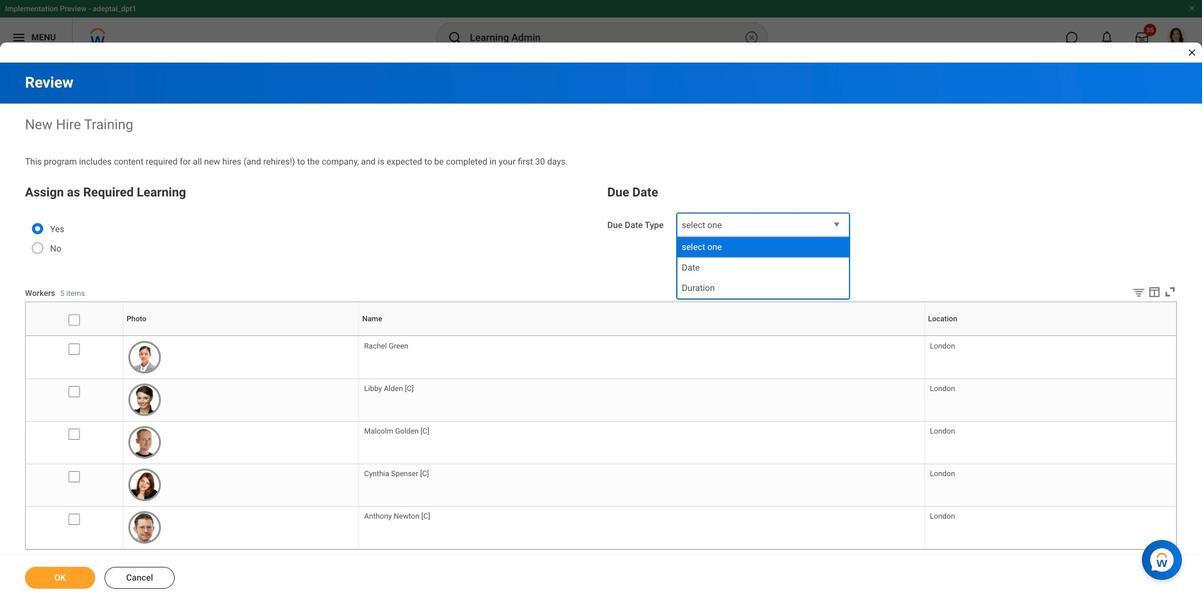 Task type: locate. For each thing, give the bounding box(es) containing it.
fullscreen image
[[1164, 286, 1178, 299]]

inbox large image
[[1137, 31, 1149, 44]]

1 horizontal spatial group
[[608, 183, 1178, 239]]

column header
[[26, 336, 123, 337]]

london element
[[931, 339, 956, 351], [931, 382, 956, 393], [931, 425, 956, 436], [931, 467, 956, 479], [931, 510, 956, 521]]

dialog
[[0, 0, 1203, 601]]

0 horizontal spatial group
[[25, 183, 595, 270]]

click to view/edit grid preferences image
[[1148, 286, 1162, 299]]

date element
[[682, 262, 700, 274]]

workday assistant region
[[1143, 536, 1188, 581]]

select one element
[[682, 242, 722, 253]]

1 london element from the top
[[931, 339, 956, 351]]

employee's photo (libby alden [c]) image
[[129, 384, 161, 417]]

libby alden [c] element
[[364, 382, 414, 393]]

rachel green element
[[364, 339, 409, 351]]

main content
[[0, 63, 1203, 601]]

row element
[[26, 302, 1180, 336]]

4 london element from the top
[[931, 467, 956, 479]]

group
[[25, 183, 595, 270], [608, 183, 1178, 239]]

employee's photo (anthony newton [c]) image
[[129, 512, 161, 545]]

2 london element from the top
[[931, 382, 956, 393]]

employee's photo (cynthia spenser [c]) image
[[129, 469, 161, 502]]

employee's photo (rachel green) image
[[129, 341, 161, 374]]

3 london element from the top
[[931, 425, 956, 436]]

select to filter grid data image
[[1133, 286, 1147, 299]]

toolbar
[[1123, 286, 1178, 302]]

cynthia spenser [c] element
[[364, 467, 429, 479]]

banner
[[0, 0, 1203, 58]]



Task type: vqa. For each thing, say whether or not it's contained in the screenshot.
"Cynthia Spenser [C]" element
yes



Task type: describe. For each thing, give the bounding box(es) containing it.
1 group from the left
[[25, 183, 595, 270]]

due date type list box
[[678, 237, 850, 299]]

london element for libby alden [c] element
[[931, 382, 956, 393]]

x circle image
[[745, 30, 760, 45]]

london element for cynthia spenser [c] element
[[931, 467, 956, 479]]

employee's photo (malcolm golden [c]) image
[[129, 427, 161, 459]]

anthony newton [c] element
[[364, 510, 430, 521]]

close environment banner image
[[1189, 4, 1197, 12]]

london element for malcolm golden [c] element
[[931, 425, 956, 436]]

5 london element from the top
[[931, 510, 956, 521]]

notifications large image
[[1101, 31, 1114, 44]]

duration element
[[682, 283, 715, 294]]

london element for rachel green element
[[931, 339, 956, 351]]

search image
[[448, 30, 463, 45]]

profile logan mcneil element
[[1160, 24, 1195, 51]]

close review image
[[1188, 48, 1198, 58]]

2 group from the left
[[608, 183, 1178, 239]]

malcolm golden [c] element
[[364, 425, 430, 436]]



